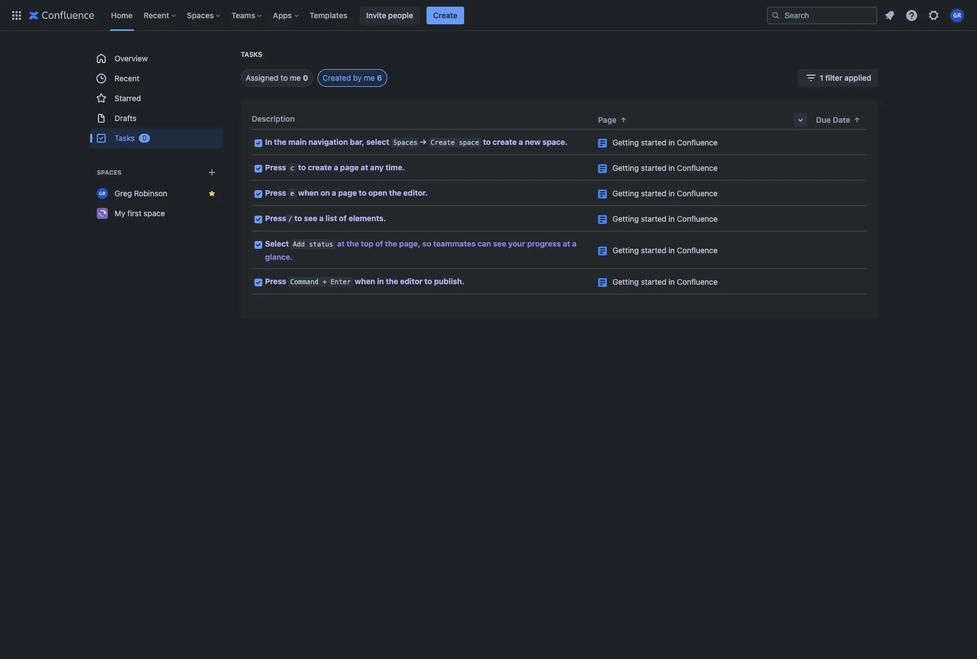 Task type: describe. For each thing, give the bounding box(es) containing it.
filter
[[826, 73, 843, 82]]

drafts link
[[90, 108, 223, 128]]

add
[[293, 241, 305, 249]]

glance.
[[265, 252, 293, 262]]

open
[[369, 188, 387, 198]]

0 horizontal spatial create
[[308, 163, 332, 172]]

create inside global element
[[433, 10, 458, 20]]

space inside in the main navigation bar, select spaces → create space to create a new space.
[[459, 139, 479, 147]]

due
[[816, 115, 831, 125]]

getting for when on a page to open the editor.
[[613, 189, 639, 198]]

unstar this space image
[[208, 189, 216, 198]]

my
[[115, 209, 125, 218]]

my first space link
[[90, 204, 223, 224]]

0 horizontal spatial at
[[337, 239, 345, 249]]

teammates
[[433, 239, 476, 249]]

spaces button
[[184, 6, 225, 24]]

getting for to create a page at any time.
[[613, 163, 639, 173]]

1
[[820, 73, 824, 82]]

page title icon image for when on a page to open the editor.
[[598, 190, 607, 199]]

page title icon image for →
[[598, 139, 607, 148]]

invite people
[[366, 10, 413, 20]]

tab list containing assigned to me
[[228, 69, 387, 87]]

page title icon image for to create a page at any time.
[[598, 164, 607, 173]]

assigned
[[246, 73, 279, 82]]

page for to
[[338, 188, 357, 198]]

recent inside popup button
[[144, 10, 169, 20]]

on
[[321, 188, 330, 198]]

getting for →
[[613, 138, 639, 147]]

in the main navigation bar, select spaces → create space to create a new space.
[[265, 137, 568, 147]]

bar,
[[350, 137, 365, 147]]

in for to create a page at any time.
[[669, 163, 675, 173]]

a for when on a page to open the editor.
[[332, 188, 336, 198]]

space.
[[543, 137, 568, 147]]

group containing overview
[[90, 49, 223, 148]]

notification icon image
[[883, 9, 897, 22]]

me for to
[[290, 73, 301, 82]]

created by me 6
[[323, 73, 382, 82]]

your
[[508, 239, 526, 249]]

ascending sorting icon date image
[[853, 116, 862, 124]]

getting for at the top of the page, so teammates can see your progress at a glance.
[[613, 246, 639, 255]]

can
[[478, 239, 491, 249]]

1 getting started in confluence from the top
[[613, 138, 718, 147]]

greg robinson
[[115, 189, 167, 198]]

apps button
[[270, 6, 303, 24]]

5 started from the top
[[641, 246, 667, 255]]

my first space
[[115, 209, 165, 218]]

settings icon image
[[928, 9, 941, 22]]

starred link
[[90, 89, 223, 108]]

the left top
[[347, 239, 359, 249]]

0 horizontal spatial recent
[[115, 74, 140, 83]]

in for →
[[669, 138, 675, 147]]

assigned to me 0
[[246, 73, 308, 82]]

applied
[[845, 73, 872, 82]]

greg
[[115, 189, 132, 198]]

list
[[326, 214, 337, 223]]

a inside at the top of the page, so teammates can see your progress at a glance.
[[572, 239, 577, 249]]

editor.
[[403, 188, 428, 198]]

1 horizontal spatial at
[[361, 163, 368, 172]]

0 horizontal spatial when
[[298, 188, 319, 198]]

description
[[252, 114, 295, 123]]

select add status
[[265, 239, 333, 249]]

started for any
[[641, 163, 667, 173]]

banner containing home
[[0, 0, 978, 31]]

started for editor
[[641, 277, 667, 287]]

spaces inside popup button
[[187, 10, 214, 20]]

getting started in confluence link for any
[[613, 163, 718, 173]]

to inside tab list
[[281, 73, 288, 82]]

1 filter applied
[[820, 73, 872, 82]]

0 inside tab list
[[303, 73, 308, 82]]

page,
[[399, 239, 421, 249]]

of inside at the top of the page, so teammates can see your progress at a glance.
[[375, 239, 383, 249]]

robinson
[[134, 189, 167, 198]]

select
[[366, 137, 389, 147]]

people
[[388, 10, 413, 20]]

tasks inside group
[[115, 133, 135, 143]]

page
[[598, 115, 617, 125]]

apps
[[273, 10, 292, 20]]

the left page,
[[385, 239, 397, 249]]

global element
[[7, 0, 765, 31]]

home
[[111, 10, 133, 20]]

press / to see a list of elements.
[[265, 214, 386, 223]]

/
[[288, 215, 292, 223]]

getting started in confluence link for open
[[613, 189, 718, 198]]

overview link
[[90, 49, 223, 69]]

recent button
[[140, 6, 180, 24]]

due date
[[816, 115, 851, 125]]

greg robinson link
[[90, 184, 223, 204]]

started for open
[[641, 189, 667, 198]]

in for at the top of the page, so teammates can see your progress at a glance.
[[669, 246, 675, 255]]

page title icon image for at the top of the page, so teammates can see your progress at a glance.
[[598, 247, 607, 256]]

2 horizontal spatial at
[[563, 239, 571, 249]]

in for when in the editor to publish.
[[669, 277, 675, 287]]

5 getting started in confluence link from the top
[[613, 246, 718, 255]]

date
[[833, 115, 851, 125]]

in
[[265, 137, 272, 147]]

the left editor
[[386, 277, 398, 286]]

1 filter applied button
[[798, 69, 878, 87]]

0 vertical spatial of
[[339, 214, 347, 223]]

create link
[[427, 6, 464, 24]]



Task type: locate. For each thing, give the bounding box(es) containing it.
1 press from the top
[[265, 163, 286, 172]]

6 getting started in confluence from the top
[[613, 277, 718, 287]]

1 vertical spatial 0
[[142, 134, 147, 142]]

spaces left →
[[393, 139, 418, 147]]

main
[[288, 137, 307, 147]]

a right progress
[[572, 239, 577, 249]]

2 press from the top
[[265, 188, 286, 198]]

0 horizontal spatial of
[[339, 214, 347, 223]]

in for to see a list of elements.
[[669, 214, 675, 224]]

6 getting started in confluence link from the top
[[613, 277, 718, 287]]

1 horizontal spatial see
[[493, 239, 507, 249]]

the right in
[[274, 137, 287, 147]]

2 getting from the top
[[613, 163, 639, 173]]

getting for when in the editor to publish.
[[613, 277, 639, 287]]

select
[[265, 239, 289, 249]]

create left new
[[493, 137, 517, 147]]

the right open
[[389, 188, 402, 198]]

0 horizontal spatial 0
[[142, 134, 147, 142]]

getting started in confluence link
[[613, 138, 718, 147], [613, 163, 718, 173], [613, 189, 718, 198], [613, 214, 718, 224], [613, 246, 718, 255], [613, 277, 718, 287]]

2 vertical spatial spaces
[[97, 169, 122, 176]]

0
[[303, 73, 308, 82], [142, 134, 147, 142]]

me
[[290, 73, 301, 82], [364, 73, 375, 82]]

getting started in confluence link for editor
[[613, 277, 718, 287]]

started
[[641, 138, 667, 147], [641, 163, 667, 173], [641, 189, 667, 198], [641, 214, 667, 224], [641, 246, 667, 255], [641, 277, 667, 287]]

first
[[127, 209, 142, 218]]

0 inside group
[[142, 134, 147, 142]]

to
[[281, 73, 288, 82], [483, 137, 491, 147], [298, 163, 306, 172], [359, 188, 367, 198], [295, 214, 302, 223], [425, 277, 432, 286]]

0 vertical spatial space
[[459, 139, 479, 147]]

4 confluence from the top
[[677, 214, 718, 224]]

c
[[290, 164, 294, 172]]

to right editor
[[425, 277, 432, 286]]

group
[[90, 49, 223, 148]]

1 vertical spatial spaces
[[393, 139, 418, 147]]

2 horizontal spatial spaces
[[393, 139, 418, 147]]

a for to create a page at any time.
[[334, 163, 338, 172]]

press left c
[[265, 163, 286, 172]]

started for elements.
[[641, 214, 667, 224]]

templates link
[[306, 6, 351, 24]]

create up on
[[308, 163, 332, 172]]

1 vertical spatial of
[[375, 239, 383, 249]]

2 me from the left
[[364, 73, 375, 82]]

0 vertical spatial tasks
[[241, 50, 263, 59]]

page title icon image for to see a list of elements.
[[598, 215, 607, 224]]

1 confluence from the top
[[677, 138, 718, 147]]

2 confluence from the top
[[677, 163, 718, 173]]

getting for to see a list of elements.
[[613, 214, 639, 224]]

3 page title icon image from the top
[[598, 190, 607, 199]]

space
[[459, 139, 479, 147], [144, 209, 165, 218]]

press for enter
[[265, 277, 286, 286]]

new
[[525, 137, 541, 147]]

4 started from the top
[[641, 214, 667, 224]]

of right top
[[375, 239, 383, 249]]

a left new
[[519, 137, 523, 147]]

0 vertical spatial page
[[340, 163, 359, 172]]

0 horizontal spatial see
[[304, 214, 317, 223]]

3 press from the top
[[265, 214, 286, 223]]

invite people button
[[360, 6, 420, 24]]

command
[[290, 278, 319, 286]]

6 started from the top
[[641, 277, 667, 287]]

see right /
[[304, 214, 317, 223]]

page right on
[[338, 188, 357, 198]]

Search field
[[767, 6, 878, 24]]

appswitcher icon image
[[10, 9, 23, 22]]

spaces
[[187, 10, 214, 20], [393, 139, 418, 147], [97, 169, 122, 176]]

5 getting from the top
[[613, 246, 639, 255]]

at the top of the page, so teammates can see your progress at a glance.
[[265, 239, 579, 262]]

5 page title icon image from the top
[[598, 247, 607, 256]]

spaces right recent popup button
[[187, 10, 214, 20]]

a
[[519, 137, 523, 147], [334, 163, 338, 172], [332, 188, 336, 198], [319, 214, 324, 223], [572, 239, 577, 249]]

a down navigation
[[334, 163, 338, 172]]

4 getting from the top
[[613, 214, 639, 224]]

progress
[[527, 239, 561, 249]]

4 press from the top
[[265, 277, 286, 286]]

elements.
[[349, 214, 386, 223]]

recent link
[[90, 69, 223, 89]]

1 horizontal spatial recent
[[144, 10, 169, 20]]

when
[[298, 188, 319, 198], [355, 277, 375, 286]]

page title icon image
[[598, 139, 607, 148], [598, 164, 607, 173], [598, 190, 607, 199], [598, 215, 607, 224], [598, 247, 607, 256], [598, 278, 607, 287]]

0 vertical spatial create
[[433, 10, 458, 20]]

create right people on the left of the page
[[433, 10, 458, 20]]

1 getting started in confluence link from the top
[[613, 138, 718, 147]]

tasks
[[241, 50, 263, 59], [115, 133, 135, 143]]

confluence image
[[29, 9, 94, 22], [29, 9, 94, 22]]

to left open
[[359, 188, 367, 198]]

getting started in confluence link for elements.
[[613, 214, 718, 224]]

editor
[[400, 277, 423, 286]]

search image
[[772, 11, 780, 20]]

banner
[[0, 0, 978, 31]]

1 page title icon image from the top
[[598, 139, 607, 148]]

top
[[361, 239, 374, 249]]

+
[[323, 278, 327, 286]]

4 page title icon image from the top
[[598, 215, 607, 224]]

created
[[323, 73, 351, 82]]

1 horizontal spatial when
[[355, 277, 375, 286]]

→
[[420, 137, 427, 147]]

getting started in confluence
[[613, 138, 718, 147], [613, 163, 718, 173], [613, 189, 718, 198], [613, 214, 718, 224], [613, 246, 718, 255], [613, 277, 718, 287]]

0 left created
[[303, 73, 308, 82]]

press c to create a page at any time.
[[265, 163, 405, 172]]

press for see
[[265, 214, 286, 223]]

of
[[339, 214, 347, 223], [375, 239, 383, 249]]

1 horizontal spatial space
[[459, 139, 479, 147]]

press command + enter when in the editor to publish.
[[265, 277, 465, 286]]

1 vertical spatial see
[[493, 239, 507, 249]]

1 vertical spatial tasks
[[115, 133, 135, 143]]

1 horizontal spatial of
[[375, 239, 383, 249]]

create
[[433, 10, 458, 20], [431, 139, 455, 147]]

1 getting from the top
[[613, 138, 639, 147]]

1 vertical spatial space
[[144, 209, 165, 218]]

in for when on a page to open the editor.
[[669, 189, 675, 198]]

getting started in confluence for open
[[613, 189, 718, 198]]

page up press e when on a page to open the editor.
[[340, 163, 359, 172]]

press e when on a page to open the editor.
[[265, 188, 428, 198]]

me for by
[[364, 73, 375, 82]]

1 me from the left
[[290, 73, 301, 82]]

2 getting started in confluence from the top
[[613, 163, 718, 173]]

e
[[290, 190, 294, 198]]

4 getting started in confluence link from the top
[[613, 214, 718, 224]]

recent
[[144, 10, 169, 20], [115, 74, 140, 83]]

6
[[377, 73, 382, 82]]

see right can
[[493, 239, 507, 249]]

getting started in confluence for editor
[[613, 277, 718, 287]]

teams button
[[228, 6, 266, 24]]

confluence for editor
[[677, 277, 718, 287]]

1 horizontal spatial spaces
[[187, 10, 214, 20]]

press down glance.
[[265, 277, 286, 286]]

ascending sorting icon page image
[[619, 116, 628, 124]]

create inside in the main navigation bar, select spaces → create space to create a new space.
[[431, 139, 455, 147]]

of right list
[[339, 214, 347, 223]]

3 started from the top
[[641, 189, 667, 198]]

starred
[[115, 94, 141, 103]]

spaces inside in the main navigation bar, select spaces → create space to create a new space.
[[393, 139, 418, 147]]

help icon image
[[906, 9, 919, 22]]

publish.
[[434, 277, 465, 286]]

press for on
[[265, 188, 286, 198]]

space right →
[[459, 139, 479, 147]]

to right /
[[295, 214, 302, 223]]

1 started from the top
[[641, 138, 667, 147]]

tasks down drafts
[[115, 133, 135, 143]]

at right status
[[337, 239, 345, 249]]

drafts
[[115, 113, 137, 123]]

recent right home at left
[[144, 10, 169, 20]]

5 confluence from the top
[[677, 246, 718, 255]]

a right on
[[332, 188, 336, 198]]

1 horizontal spatial me
[[364, 73, 375, 82]]

enter
[[331, 278, 351, 286]]

4 getting started in confluence from the top
[[613, 214, 718, 224]]

1 vertical spatial page
[[338, 188, 357, 198]]

teams
[[232, 10, 255, 20]]

3 getting from the top
[[613, 189, 639, 198]]

press left e
[[265, 188, 286, 198]]

create right →
[[431, 139, 455, 147]]

press for create
[[265, 163, 286, 172]]

0 vertical spatial 0
[[303, 73, 308, 82]]

overview
[[115, 54, 148, 63]]

3 getting started in confluence link from the top
[[613, 189, 718, 198]]

space down "greg robinson" link
[[144, 209, 165, 218]]

tasks up assigned
[[241, 50, 263, 59]]

to left new
[[483, 137, 491, 147]]

create a space image
[[205, 166, 219, 179]]

0 down drafts link
[[142, 134, 147, 142]]

0 vertical spatial spaces
[[187, 10, 214, 20]]

a for to see a list of elements.
[[319, 214, 324, 223]]

getting started in confluence for elements.
[[613, 214, 718, 224]]

me left 6
[[364, 73, 375, 82]]

6 page title icon image from the top
[[598, 278, 607, 287]]

0 vertical spatial create
[[493, 137, 517, 147]]

0 horizontal spatial me
[[290, 73, 301, 82]]

0 vertical spatial when
[[298, 188, 319, 198]]

recent up starred at top
[[115, 74, 140, 83]]

create
[[493, 137, 517, 147], [308, 163, 332, 172]]

0 horizontal spatial tasks
[[115, 133, 135, 143]]

0 vertical spatial recent
[[144, 10, 169, 20]]

2 page title icon image from the top
[[598, 164, 607, 173]]

1 vertical spatial recent
[[115, 74, 140, 83]]

page title icon image for when in the editor to publish.
[[598, 278, 607, 287]]

1 vertical spatial when
[[355, 277, 375, 286]]

3 getting started in confluence from the top
[[613, 189, 718, 198]]

to right assigned
[[281, 73, 288, 82]]

status
[[309, 241, 333, 249]]

2 getting started in confluence link from the top
[[613, 163, 718, 173]]

2 started from the top
[[641, 163, 667, 173]]

1 horizontal spatial tasks
[[241, 50, 263, 59]]

6 confluence from the top
[[677, 277, 718, 287]]

getting started in confluence for any
[[613, 163, 718, 173]]

me right assigned
[[290, 73, 301, 82]]

when right e
[[298, 188, 319, 198]]

navigation
[[309, 137, 348, 147]]

1 horizontal spatial 0
[[303, 73, 308, 82]]

press left /
[[265, 214, 286, 223]]

6 getting from the top
[[613, 277, 639, 287]]

time.
[[386, 163, 405, 172]]

confluence for open
[[677, 189, 718, 198]]

to right c
[[298, 163, 306, 172]]

when right the enter on the left top of the page
[[355, 277, 375, 286]]

templates
[[310, 10, 348, 20]]

0 vertical spatial see
[[304, 214, 317, 223]]

at left any on the top of page
[[361, 163, 368, 172]]

see inside at the top of the page, so teammates can see your progress at a glance.
[[493, 239, 507, 249]]

5 getting started in confluence from the top
[[613, 246, 718, 255]]

spaces up greg
[[97, 169, 122, 176]]

confluence
[[677, 138, 718, 147], [677, 163, 718, 173], [677, 189, 718, 198], [677, 214, 718, 224], [677, 246, 718, 255], [677, 277, 718, 287]]

1 vertical spatial create
[[431, 139, 455, 147]]

0 horizontal spatial spaces
[[97, 169, 122, 176]]

tab list
[[228, 69, 387, 87]]

1 horizontal spatial create
[[493, 137, 517, 147]]

a left list
[[319, 214, 324, 223]]

1 vertical spatial create
[[308, 163, 332, 172]]

confluence for any
[[677, 163, 718, 173]]

any
[[370, 163, 384, 172]]

page for at
[[340, 163, 359, 172]]

space inside my first space link
[[144, 209, 165, 218]]

at
[[361, 163, 368, 172], [337, 239, 345, 249], [563, 239, 571, 249]]

in
[[669, 138, 675, 147], [669, 163, 675, 173], [669, 189, 675, 198], [669, 214, 675, 224], [669, 246, 675, 255], [377, 277, 384, 286], [669, 277, 675, 287]]

invite
[[366, 10, 386, 20]]

3 confluence from the top
[[677, 189, 718, 198]]

getting
[[613, 138, 639, 147], [613, 163, 639, 173], [613, 189, 639, 198], [613, 214, 639, 224], [613, 246, 639, 255], [613, 277, 639, 287]]

so
[[423, 239, 432, 249]]

at right progress
[[563, 239, 571, 249]]

0 horizontal spatial space
[[144, 209, 165, 218]]

the
[[274, 137, 287, 147], [389, 188, 402, 198], [347, 239, 359, 249], [385, 239, 397, 249], [386, 277, 398, 286]]

by
[[353, 73, 362, 82]]

confluence for elements.
[[677, 214, 718, 224]]

press
[[265, 163, 286, 172], [265, 188, 286, 198], [265, 214, 286, 223], [265, 277, 286, 286]]

home link
[[108, 6, 136, 24]]



Task type: vqa. For each thing, say whether or not it's contained in the screenshot.


